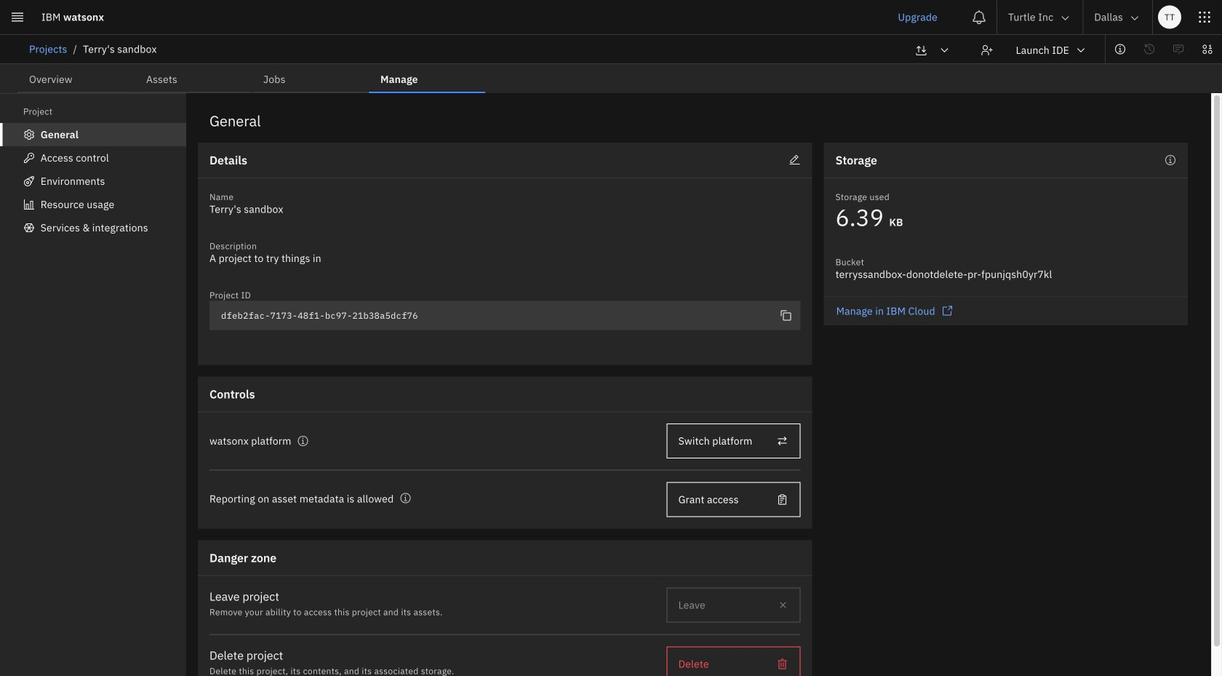 Task type: describe. For each thing, give the bounding box(es) containing it.
action bar element
[[0, 35, 1223, 65]]

edit project details image
[[789, 154, 801, 166]]

data image
[[1202, 43, 1214, 55]]

copy to clipboard image
[[781, 310, 792, 321]]

remove access tooltip image
[[400, 492, 411, 504]]

1 arrow image from the left
[[1060, 12, 1071, 24]]

2 arrow image from the left
[[1076, 44, 1087, 56]]

code-snippet text field
[[210, 301, 424, 330]]

storage tooltip image
[[1165, 154, 1177, 166]]

2 arrow image from the left
[[1129, 12, 1141, 24]]



Task type: vqa. For each thing, say whether or not it's contained in the screenshot.
Action bar ELEMENT at the top of the page
yes



Task type: locate. For each thing, give the bounding box(es) containing it.
0 horizontal spatial arrow image
[[1060, 12, 1071, 24]]

turtle inc image
[[1059, 43, 1071, 54]]

arrow image
[[1060, 12, 1071, 24], [1129, 12, 1141, 24]]

global navigation element
[[0, 0, 1223, 676]]

open menu image
[[768, 355, 779, 367]]

1 horizontal spatial arrow image
[[1076, 44, 1087, 56]]

pending collaborator table toolbar element
[[47, 544, 1176, 613]]

0 horizontal spatial arrow image
[[939, 44, 951, 56]]

1 arrow image from the left
[[939, 44, 951, 56]]

manage in ibm cloud image
[[942, 305, 953, 317]]

1 horizontal spatial arrow image
[[1129, 12, 1141, 24]]

arrow image
[[939, 44, 951, 56], [1076, 44, 1087, 56]]

assign another collaborator admin access or delete this project. image
[[778, 599, 789, 611]]

tab list
[[17, 64, 485, 93]]

platform switch tooltip image
[[297, 435, 309, 447]]

notifications image
[[972, 10, 987, 24]]



